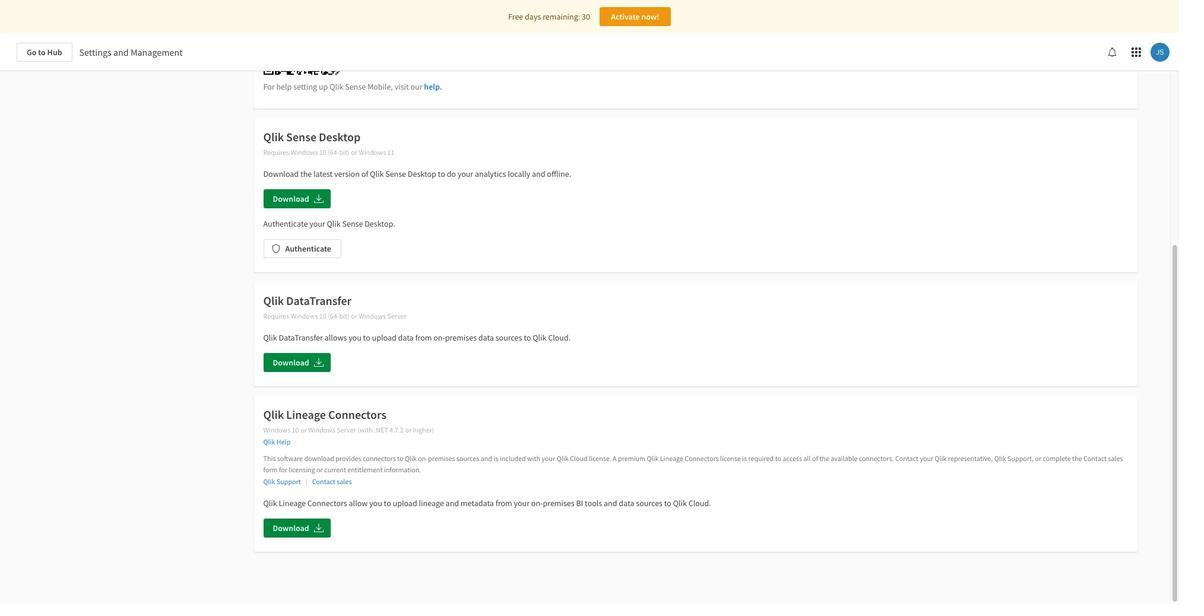 Task type: describe. For each thing, give the bounding box(es) containing it.
higher)
[[413, 426, 434, 435]]

1 horizontal spatial you
[[370, 499, 383, 509]]

download button for desktop
[[263, 189, 331, 208]]

licensing
[[289, 466, 315, 475]]

activate
[[611, 11, 640, 22]]

0 vertical spatial upload
[[372, 332, 397, 343]]

free days remaining: 30
[[509, 11, 591, 22]]

desktop inside qlik sense desktop requires windows 10 (64-bit) or windows 11
[[319, 129, 361, 144]]

support,
[[1008, 454, 1034, 463]]

allow
[[349, 499, 368, 509]]

current
[[324, 466, 346, 475]]

visit
[[395, 81, 409, 92]]

license.
[[589, 454, 612, 463]]

1 vertical spatial upload
[[393, 499, 417, 509]]

1 horizontal spatial on-
[[434, 332, 446, 343]]

for
[[263, 81, 275, 92]]

and right lineage
[[446, 499, 459, 509]]

0 vertical spatial of
[[362, 168, 369, 179]]

go
[[27, 47, 37, 58]]

setting
[[294, 81, 317, 92]]

qlik support link
[[263, 478, 301, 487]]

allows
[[325, 332, 347, 343]]

authenticate button
[[263, 239, 342, 258]]

qlik datatransfer allows you to upload data from on-premises data sources to qlik cloud.
[[263, 332, 571, 343]]

sense down 11
[[386, 168, 406, 179]]

mobile,
[[368, 81, 393, 92]]

0 horizontal spatial data
[[398, 332, 414, 343]]

your right 'do'
[[458, 168, 474, 179]]

1 horizontal spatial contact
[[896, 454, 919, 463]]

help. link
[[424, 81, 442, 92]]

qlik inside windows 10 or windows server (with .net 4.7.2 or higher) qlik help
[[263, 438, 275, 446]]

qlik sense desktop requires windows 10 (64-bit) or windows 11
[[263, 129, 395, 157]]

with
[[528, 454, 541, 463]]

required
[[749, 454, 774, 463]]

bit) inside qlik datatransfer requires windows 10 (64-bit) or windows server
[[340, 312, 350, 321]]

hub
[[47, 47, 62, 58]]

connectors
[[363, 454, 396, 463]]

this
[[263, 454, 276, 463]]

1 horizontal spatial cloud.
[[689, 499, 712, 509]]

premises inside this software download provides connectors to qlik on-premises sources and is included with your qlik cloud license. a premium qlik lineage connectors license is required to access all of the available connectors. contact your qlik representative, qlik support, or complete the contact sales form for licensing or current entitlement information. qlik support | contact sales
[[428, 454, 455, 463]]

go to hub link
[[17, 43, 72, 62]]

of inside this software download provides connectors to qlik on-premises sources and is included with your qlik cloud license. a premium qlik lineage connectors license is required to access all of the available connectors. contact your qlik representative, qlik support, or complete the contact sales form for licensing or current entitlement information. qlik support | contact sales
[[813, 454, 819, 463]]

activate now! link
[[600, 7, 671, 26]]

management
[[131, 46, 183, 58]]

entitlement
[[348, 466, 383, 475]]

main content containing qlik sense desktop
[[0, 0, 1180, 605]]

analytics
[[475, 168, 506, 179]]

information.
[[384, 466, 421, 475]]

datatransfer for allows
[[279, 332, 323, 343]]

download the latest version of qlik sense desktop to do your analytics locally and offline.
[[263, 168, 572, 179]]

metadata
[[461, 499, 494, 509]]

server inside qlik datatransfer requires windows 10 (64-bit) or windows server
[[388, 312, 407, 321]]

support
[[277, 478, 301, 487]]

provides
[[336, 454, 362, 463]]

0 vertical spatial from
[[416, 332, 432, 343]]

(with
[[358, 426, 373, 435]]

settings and management
[[79, 46, 183, 58]]

2 vertical spatial sources
[[636, 499, 663, 509]]

remaining:
[[543, 11, 581, 22]]

software
[[277, 454, 303, 463]]

your up authenticate "button"
[[310, 218, 325, 229]]

your right metadata
[[514, 499, 530, 509]]

windows 10 or windows server (with .net 4.7.2 or higher) qlik help
[[263, 426, 434, 446]]

this software download provides connectors to qlik on-premises sources and is included with your qlik cloud license. a premium qlik lineage connectors license is required to access all of the available connectors. contact your qlik representative, qlik support, or complete the contact sales form for licensing or current entitlement information. qlik support | contact sales
[[263, 454, 1124, 487]]

download for qlik datatransfer
[[273, 357, 309, 368]]

1 horizontal spatial desktop
[[408, 168, 437, 179]]

qlik inside qlik datatransfer requires windows 10 (64-bit) or windows server
[[263, 293, 284, 308]]

10 inside qlik datatransfer requires windows 10 (64-bit) or windows server
[[320, 312, 327, 321]]

authenticate for authenticate your qlik sense desktop.
[[263, 218, 308, 229]]

download
[[304, 454, 334, 463]]

complete
[[1044, 454, 1072, 463]]

available
[[831, 454, 858, 463]]

activate now!
[[611, 11, 660, 22]]

and right settings
[[113, 46, 129, 58]]

|
[[306, 478, 308, 487]]

and inside this software download provides connectors to qlik on-premises sources and is included with your qlik cloud license. a premium qlik lineage connectors license is required to access all of the available connectors. contact your qlik representative, qlik support, or complete the contact sales form for licensing or current entitlement information. qlik support | contact sales
[[481, 454, 493, 463]]

0 horizontal spatial you
[[349, 332, 362, 343]]

latest
[[314, 168, 333, 179]]

sense inside qlik sense desktop requires windows 10 (64-bit) or windows 11
[[286, 129, 317, 144]]

2 vertical spatial premises
[[543, 499, 575, 509]]

help
[[277, 438, 291, 446]]

server inside windows 10 or windows server (with .net 4.7.2 or higher) qlik help
[[337, 426, 356, 435]]

bit) inside qlik sense desktop requires windows 10 (64-bit) or windows 11
[[340, 148, 350, 157]]



Task type: vqa. For each thing, say whether or not it's contained in the screenshot.
Move collection icon
no



Task type: locate. For each thing, give the bounding box(es) containing it.
requires
[[263, 148, 290, 157], [263, 312, 290, 321]]

3 download button from the top
[[263, 519, 331, 538]]

2 requires from the top
[[263, 312, 290, 321]]

contact right connectors.
[[896, 454, 919, 463]]

1 horizontal spatial the
[[820, 454, 830, 463]]

1 is from the left
[[494, 454, 499, 463]]

1 vertical spatial you
[[370, 499, 383, 509]]

go to hub
[[27, 47, 62, 58]]

2 horizontal spatial contact
[[1084, 454, 1108, 463]]

upload left lineage
[[393, 499, 417, 509]]

on-
[[434, 332, 446, 343], [418, 454, 428, 463], [532, 499, 543, 509]]

2 horizontal spatial sources
[[636, 499, 663, 509]]

or
[[351, 148, 358, 157], [351, 312, 358, 321], [301, 426, 307, 435], [405, 426, 412, 435], [1036, 454, 1042, 463], [317, 466, 323, 475]]

1 horizontal spatial of
[[813, 454, 819, 463]]

(64- inside qlik datatransfer requires windows 10 (64-bit) or windows server
[[328, 312, 340, 321]]

connectors.
[[860, 454, 894, 463]]

is right license
[[743, 454, 747, 463]]

premises
[[445, 332, 477, 343], [428, 454, 455, 463], [543, 499, 575, 509]]

windows
[[291, 148, 318, 157], [359, 148, 386, 157], [291, 312, 318, 321], [359, 312, 386, 321], [263, 426, 291, 435], [308, 426, 336, 435]]

2 bit) from the top
[[340, 312, 350, 321]]

lineage down qlik help link
[[661, 454, 684, 463]]

0 vertical spatial lineage
[[286, 407, 326, 422]]

download button
[[263, 189, 331, 208], [263, 353, 331, 372], [263, 519, 331, 538]]

your right with
[[542, 454, 556, 463]]

10 up software
[[292, 426, 299, 435]]

1 vertical spatial authenticate
[[285, 243, 331, 254]]

0 horizontal spatial server
[[337, 426, 356, 435]]

1 vertical spatial (64-
[[328, 312, 340, 321]]

free
[[509, 11, 524, 22]]

premium
[[619, 454, 646, 463]]

on- inside this software download provides connectors to qlik on-premises sources and is included with your qlik cloud license. a premium qlik lineage connectors license is required to access all of the available connectors. contact your qlik representative, qlik support, or complete the contact sales form for licensing or current entitlement information. qlik support | contact sales
[[418, 454, 428, 463]]

1 horizontal spatial sales
[[1109, 454, 1124, 463]]

1 horizontal spatial from
[[496, 499, 513, 509]]

of right version
[[362, 168, 369, 179]]

1 vertical spatial premises
[[428, 454, 455, 463]]

1 vertical spatial cloud.
[[689, 499, 712, 509]]

desktop
[[319, 129, 361, 144], [408, 168, 437, 179]]

tools
[[585, 499, 603, 509]]

qlik lineage connectors allow you to upload lineage and metadata from your on-premises bi tools and data sources to qlik cloud.
[[263, 499, 712, 509]]

2 horizontal spatial on-
[[532, 499, 543, 509]]

0 vertical spatial premises
[[445, 332, 477, 343]]

connectors down contact sales link
[[308, 499, 347, 509]]

authenticate down the authenticate your qlik sense desktop.
[[285, 243, 331, 254]]

1 vertical spatial requires
[[263, 312, 290, 321]]

lineage
[[286, 407, 326, 422], [661, 454, 684, 463], [279, 499, 306, 509]]

bit) up allows
[[340, 312, 350, 321]]

sales right complete
[[1109, 454, 1124, 463]]

server left (with
[[337, 426, 356, 435]]

access
[[783, 454, 803, 463]]

settings
[[79, 46, 112, 58]]

0 vertical spatial requires
[[263, 148, 290, 157]]

you right allow
[[370, 499, 383, 509]]

license
[[721, 454, 741, 463]]

0 horizontal spatial desktop
[[319, 129, 361, 144]]

0 horizontal spatial from
[[416, 332, 432, 343]]

of
[[362, 168, 369, 179], [813, 454, 819, 463]]

of right all
[[813, 454, 819, 463]]

download button down "support"
[[263, 519, 331, 538]]

help
[[277, 81, 292, 92]]

connectors for qlik lineage connectors allow you to upload lineage and metadata from your on-premises bi tools and data sources to qlik cloud.
[[308, 499, 347, 509]]

download button down latest
[[263, 189, 331, 208]]

help.
[[424, 81, 442, 92]]

0 vertical spatial bit)
[[340, 148, 350, 157]]

contact down current
[[312, 478, 336, 487]]

1 vertical spatial 10
[[320, 312, 327, 321]]

the
[[301, 168, 312, 179], [820, 454, 830, 463], [1073, 454, 1083, 463]]

(64- up allows
[[328, 312, 340, 321]]

sense left mobile,
[[345, 81, 366, 92]]

sales down current
[[337, 478, 352, 487]]

1 vertical spatial sources
[[457, 454, 480, 463]]

0 vertical spatial on-
[[434, 332, 446, 343]]

1 vertical spatial from
[[496, 499, 513, 509]]

offline.
[[547, 168, 572, 179]]

2 horizontal spatial the
[[1073, 454, 1083, 463]]

desktop left 'do'
[[408, 168, 437, 179]]

lineage for qlik lineage connectors allow you to upload lineage and metadata from your on-premises bi tools and data sources to qlik cloud.
[[279, 499, 306, 509]]

download for qlik lineage connectors
[[273, 524, 309, 534]]

1 vertical spatial on-
[[418, 454, 428, 463]]

representative,
[[949, 454, 994, 463]]

0 vertical spatial connectors
[[329, 407, 387, 422]]

or inside qlik datatransfer requires windows 10 (64-bit) or windows server
[[351, 312, 358, 321]]

version
[[335, 168, 360, 179]]

and
[[113, 46, 129, 58], [532, 168, 546, 179], [481, 454, 493, 463], [446, 499, 459, 509], [604, 499, 618, 509]]

download
[[263, 168, 299, 179], [273, 193, 309, 204], [273, 357, 309, 368], [273, 524, 309, 534]]

qlik help link
[[263, 436, 1129, 448]]

sense
[[345, 81, 366, 92], [286, 129, 317, 144], [386, 168, 406, 179], [343, 218, 363, 229]]

or inside qlik sense desktop requires windows 10 (64-bit) or windows 11
[[351, 148, 358, 157]]

1 vertical spatial sales
[[337, 478, 352, 487]]

for
[[279, 466, 288, 475]]

0 vertical spatial desktop
[[319, 129, 361, 144]]

0 horizontal spatial contact
[[312, 478, 336, 487]]

0 vertical spatial cloud.
[[548, 332, 571, 343]]

1 download button from the top
[[263, 189, 331, 208]]

(64-
[[328, 148, 340, 157], [328, 312, 340, 321]]

0 horizontal spatial sales
[[337, 478, 352, 487]]

upload right allows
[[372, 332, 397, 343]]

download for qlik sense desktop
[[273, 193, 309, 204]]

sense left desktop.
[[343, 218, 363, 229]]

qlik lineage connectors
[[263, 407, 387, 422]]

days
[[525, 11, 541, 22]]

0 vertical spatial sales
[[1109, 454, 1124, 463]]

up
[[319, 81, 328, 92]]

0 vertical spatial download button
[[263, 189, 331, 208]]

2 vertical spatial lineage
[[279, 499, 306, 509]]

our
[[411, 81, 423, 92]]

for help setting up qlik sense mobile, visit our help.
[[263, 81, 442, 92]]

0 vertical spatial you
[[349, 332, 362, 343]]

is
[[494, 454, 499, 463], [743, 454, 747, 463]]

datatransfer for requires
[[286, 293, 352, 308]]

all
[[804, 454, 811, 463]]

download button down allows
[[263, 353, 331, 372]]

bit) up version
[[340, 148, 350, 157]]

do
[[447, 168, 456, 179]]

0 vertical spatial datatransfer
[[286, 293, 352, 308]]

0 vertical spatial authenticate
[[263, 218, 308, 229]]

desktop.
[[365, 218, 395, 229]]

1 horizontal spatial data
[[479, 332, 494, 343]]

requires inside qlik sense desktop requires windows 10 (64-bit) or windows 11
[[263, 148, 290, 157]]

jacob simon image
[[1151, 43, 1170, 62]]

0 vertical spatial server
[[388, 312, 407, 321]]

1 vertical spatial server
[[337, 426, 356, 435]]

contact right complete
[[1084, 454, 1108, 463]]

main content
[[0, 0, 1180, 605]]

1 (64- from the top
[[328, 148, 340, 157]]

1 bit) from the top
[[340, 148, 350, 157]]

1 requires from the top
[[263, 148, 290, 157]]

form
[[263, 466, 278, 475]]

2 vertical spatial connectors
[[308, 499, 347, 509]]

0 vertical spatial (64-
[[328, 148, 340, 157]]

datatransfer up allows
[[286, 293, 352, 308]]

qlik
[[330, 81, 344, 92], [263, 129, 284, 144], [370, 168, 384, 179], [327, 218, 341, 229], [263, 293, 284, 308], [263, 332, 277, 343], [533, 332, 547, 343], [263, 407, 284, 422], [263, 438, 275, 446], [405, 454, 417, 463], [557, 454, 569, 463], [647, 454, 659, 463], [936, 454, 947, 463], [995, 454, 1007, 463], [263, 478, 275, 487], [263, 499, 277, 509], [674, 499, 687, 509]]

upload
[[372, 332, 397, 343], [393, 499, 417, 509]]

10 inside windows 10 or windows server (with .net 4.7.2 or higher) qlik help
[[292, 426, 299, 435]]

lineage
[[419, 499, 444, 509]]

authenticate up authenticate "button"
[[263, 218, 308, 229]]

is left included
[[494, 454, 499, 463]]

you
[[349, 332, 362, 343], [370, 499, 383, 509]]

and right tools
[[604, 499, 618, 509]]

1 vertical spatial desktop
[[408, 168, 437, 179]]

connectors down qlik help link
[[685, 454, 719, 463]]

cloud
[[570, 454, 588, 463]]

0 horizontal spatial sources
[[457, 454, 480, 463]]

the right complete
[[1073, 454, 1083, 463]]

now!
[[642, 11, 660, 22]]

(64- up latest
[[328, 148, 340, 157]]

11
[[388, 148, 395, 157]]

sources
[[496, 332, 522, 343], [457, 454, 480, 463], [636, 499, 663, 509]]

2 is from the left
[[743, 454, 747, 463]]

lineage for qlik lineage connectors
[[286, 407, 326, 422]]

from
[[416, 332, 432, 343], [496, 499, 513, 509]]

1 horizontal spatial is
[[743, 454, 747, 463]]

lineage inside this software download provides connectors to qlik on-premises sources and is included with your qlik cloud license. a premium qlik lineage connectors license is required to access all of the available connectors. contact your qlik representative, qlik support, or complete the contact sales form for licensing or current entitlement information. qlik support | contact sales
[[661, 454, 684, 463]]

0 vertical spatial sources
[[496, 332, 522, 343]]

the left latest
[[301, 168, 312, 179]]

0 horizontal spatial on-
[[418, 454, 428, 463]]

locally
[[508, 168, 531, 179]]

your left representative,
[[921, 454, 934, 463]]

4.7.2
[[390, 426, 404, 435]]

10 up latest
[[320, 148, 327, 157]]

1 horizontal spatial sources
[[496, 332, 522, 343]]

10
[[320, 148, 327, 157], [320, 312, 327, 321], [292, 426, 299, 435]]

0 horizontal spatial cloud.
[[548, 332, 571, 343]]

1 vertical spatial download button
[[263, 353, 331, 372]]

30
[[582, 11, 591, 22]]

2 (64- from the top
[[328, 312, 340, 321]]

authenticate your qlik sense desktop.
[[263, 218, 395, 229]]

connectors inside this software download provides connectors to qlik on-premises sources and is included with your qlik cloud license. a premium qlik lineage connectors license is required to access all of the available connectors. contact your qlik representative, qlik support, or complete the contact sales form for licensing or current entitlement information. qlik support | contact sales
[[685, 454, 719, 463]]

bi
[[577, 499, 584, 509]]

2 download button from the top
[[263, 353, 331, 372]]

connectors for qlik lineage connectors
[[329, 407, 387, 422]]

0 horizontal spatial of
[[362, 168, 369, 179]]

to
[[38, 47, 46, 58], [438, 168, 445, 179], [363, 332, 371, 343], [524, 332, 531, 343], [398, 454, 404, 463], [776, 454, 782, 463], [384, 499, 391, 509], [665, 499, 672, 509]]

2 horizontal spatial data
[[619, 499, 635, 509]]

authenticate for authenticate
[[285, 243, 331, 254]]

connectors
[[329, 407, 387, 422], [685, 454, 719, 463], [308, 499, 347, 509]]

requires inside qlik datatransfer requires windows 10 (64-bit) or windows server
[[263, 312, 290, 321]]

lineage down "support"
[[279, 499, 306, 509]]

and left included
[[481, 454, 493, 463]]

qlik datatransfer requires windows 10 (64-bit) or windows server
[[263, 293, 407, 321]]

10 inside qlik sense desktop requires windows 10 (64-bit) or windows 11
[[320, 148, 327, 157]]

connectors up (with
[[329, 407, 387, 422]]

0 vertical spatial 10
[[320, 148, 327, 157]]

sales
[[1109, 454, 1124, 463], [337, 478, 352, 487]]

2 vertical spatial on-
[[532, 499, 543, 509]]

download button for requires
[[263, 353, 331, 372]]

1 horizontal spatial server
[[388, 312, 407, 321]]

2 vertical spatial download button
[[263, 519, 331, 538]]

desktop up version
[[319, 129, 361, 144]]

(64- inside qlik sense desktop requires windows 10 (64-bit) or windows 11
[[328, 148, 340, 157]]

contact sales link
[[312, 478, 352, 487]]

2 vertical spatial 10
[[292, 426, 299, 435]]

.net
[[374, 426, 388, 435]]

qlik inside qlik sense desktop requires windows 10 (64-bit) or windows 11
[[263, 129, 284, 144]]

data
[[398, 332, 414, 343], [479, 332, 494, 343], [619, 499, 635, 509]]

server up qlik datatransfer allows you to upload data from on-premises data sources to qlik cloud.
[[388, 312, 407, 321]]

authenticate inside authenticate "button"
[[285, 243, 331, 254]]

1 vertical spatial connectors
[[685, 454, 719, 463]]

a
[[613, 454, 617, 463]]

you right allows
[[349, 332, 362, 343]]

datatransfer
[[286, 293, 352, 308], [279, 332, 323, 343]]

and right locally
[[532, 168, 546, 179]]

0 horizontal spatial is
[[494, 454, 499, 463]]

1 vertical spatial datatransfer
[[279, 332, 323, 343]]

1 vertical spatial lineage
[[661, 454, 684, 463]]

sources inside this software download provides connectors to qlik on-premises sources and is included with your qlik cloud license. a premium qlik lineage connectors license is required to access all of the available connectors. contact your qlik representative, qlik support, or complete the contact sales form for licensing or current entitlement information. qlik support | contact sales
[[457, 454, 480, 463]]

datatransfer inside qlik datatransfer requires windows 10 (64-bit) or windows server
[[286, 293, 352, 308]]

lineage up the help
[[286, 407, 326, 422]]

contact
[[896, 454, 919, 463], [1084, 454, 1108, 463], [312, 478, 336, 487]]

1 vertical spatial of
[[813, 454, 819, 463]]

1 vertical spatial bit)
[[340, 312, 350, 321]]

datatransfer left allows
[[279, 332, 323, 343]]

authenticate
[[263, 218, 308, 229], [285, 243, 331, 254]]

included
[[500, 454, 526, 463]]

the right all
[[820, 454, 830, 463]]

10 up allows
[[320, 312, 327, 321]]

0 horizontal spatial the
[[301, 168, 312, 179]]

your
[[458, 168, 474, 179], [310, 218, 325, 229], [542, 454, 556, 463], [921, 454, 934, 463], [514, 499, 530, 509]]

cloud.
[[548, 332, 571, 343], [689, 499, 712, 509]]

sense up latest
[[286, 129, 317, 144]]



